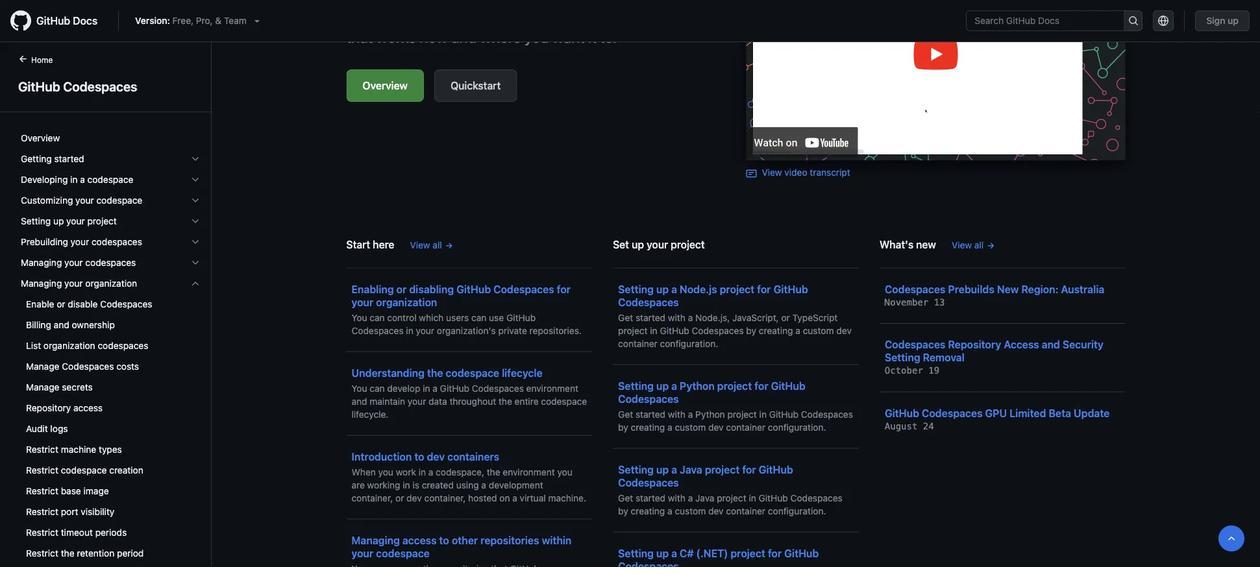Task type: vqa. For each thing, say whether or not it's contained in the screenshot.
Works
no



Task type: describe. For each thing, give the bounding box(es) containing it.
node.js
[[680, 283, 717, 295]]

working
[[367, 480, 400, 491]]

sc 9kayk9 0 image for prebuilding your codespaces
[[190, 237, 201, 247]]

control
[[387, 312, 417, 323]]

link image
[[747, 168, 757, 179]]

customizing your codespace button
[[16, 190, 206, 211]]

overview inside github codespaces element
[[21, 133, 60, 144]]

entire
[[515, 396, 539, 407]]

2 you from the left
[[558, 467, 573, 478]]

within
[[542, 534, 572, 547]]

dev up created
[[427, 451, 445, 463]]

and inside codespaces repository access and security setting removal october 19
[[1042, 339, 1060, 351]]

video
[[785, 167, 808, 178]]

restrict timeout periods link
[[16, 523, 206, 544]]

javascript,
[[733, 312, 779, 323]]

development
[[489, 480, 543, 491]]

work
[[396, 467, 416, 478]]

free,
[[172, 15, 194, 26]]

can inside understanding the codespace lifecycle you can develop in a github codespaces environment and maintain your data throughout the entire codespace lifecycle.
[[370, 383, 385, 394]]

manage codespaces costs
[[26, 361, 139, 372]]

all for disabling
[[433, 240, 442, 250]]

containers
[[448, 451, 499, 463]]

sc 9kayk9 0 image for codespaces
[[190, 258, 201, 268]]

c#
[[680, 547, 694, 560]]

restrict the retention period link
[[16, 544, 206, 564]]

2 vertical spatial organization
[[43, 341, 95, 351]]

november
[[885, 297, 929, 308]]

a inside dropdown button
[[80, 174, 85, 185]]

the inside introduction to dev containers when you work in a codespace, the environment you are working in is created using a development container, or dev container, hosted on a virtual machine.
[[487, 467, 500, 478]]

restrict for restrict port visibility
[[26, 507, 58, 518]]

13
[[934, 297, 945, 308]]

codespaces inside codespaces repository access and security setting removal october 19
[[885, 339, 946, 351]]

manage for manage secrets
[[26, 382, 59, 393]]

sc 9kayk9 0 image for setting up your project
[[190, 216, 201, 227]]

repository access link
[[16, 398, 206, 419]]

region:
[[1022, 283, 1059, 295]]

sc 9kayk9 0 image inside the getting started dropdown button
[[190, 154, 201, 164]]

setting up a c# (.net) project for github codespaces
[[618, 547, 819, 568]]

costs
[[116, 361, 139, 372]]

billing and ownership
[[26, 320, 115, 331]]

manage secrets
[[26, 382, 93, 393]]

enabling or disabling github codespaces for your organization you can control which users can use github codespaces in your organization's private repositories.
[[352, 283, 582, 336]]

october 19 element
[[885, 366, 940, 376]]

restrict base image
[[26, 486, 109, 497]]

in inside enabling or disabling github codespaces for your organization you can control which users can use github codespaces in your organization's private repositories.
[[406, 325, 414, 336]]

setting inside codespaces repository access and security setting removal october 19
[[885, 352, 921, 364]]

started inside dropdown button
[[54, 154, 84, 164]]

quickstart link
[[434, 69, 517, 102]]

github codespaces
[[18, 79, 137, 94]]

a inside setting up a c# (.net) project for github codespaces
[[672, 547, 677, 560]]

customizing your codespace
[[21, 195, 142, 206]]

data
[[429, 396, 447, 407]]

organization inside dropdown button
[[85, 278, 137, 289]]

ownership
[[72, 320, 115, 331]]

when
[[352, 467, 376, 478]]

triangle down image
[[252, 16, 262, 26]]

periods
[[95, 528, 127, 538]]

restrict for restrict timeout periods
[[26, 528, 58, 538]]

codespaces repository access and security setting removal october 19
[[885, 339, 1104, 376]]

codespace inside the managing access to other repositories within your codespace
[[376, 547, 430, 560]]

restrict machine types
[[26, 445, 122, 455]]

prebuilding your codespaces button
[[16, 232, 206, 253]]

setting up your project button
[[16, 211, 206, 232]]

dev inside setting up a python project for github codespaces get started with a python project in github codespaces by creating a custom dev container configuration.
[[709, 422, 724, 433]]

up for setting up a java project for github codespaces get started with a java project in github codespaces by creating a custom dev container configuration.
[[656, 464, 669, 476]]

managing for managing your organization
[[21, 278, 62, 289]]

getting started button
[[16, 149, 206, 169]]

managing for managing your codespaces
[[21, 257, 62, 268]]

are
[[352, 480, 365, 491]]

retention
[[77, 548, 114, 559]]

select language: current language is english image
[[1159, 16, 1169, 26]]

19
[[929, 366, 940, 376]]

restrict timeout periods
[[26, 528, 127, 538]]

dev inside the setting up a java project for github codespaces get started with a java project in github codespaces by creating a custom dev container configuration.
[[709, 506, 724, 517]]

node.js,
[[696, 312, 730, 323]]

0 horizontal spatial overview link
[[16, 128, 206, 149]]

access for repository
[[73, 403, 103, 414]]

what's
[[880, 238, 914, 251]]

restrict for restrict codespace creation
[[26, 465, 58, 476]]

enable or disable codespaces
[[26, 299, 152, 310]]

configuration. inside "setting up a node.js project for github codespaces get started with a node.js, javascript, or typescript project in github codespaces by creating a custom dev container configuration."
[[660, 338, 718, 349]]

organization's
[[437, 325, 496, 336]]

sign
[[1207, 15, 1226, 26]]

24
[[923, 421, 934, 432]]

up for sign up
[[1228, 15, 1239, 26]]

repositories
[[481, 534, 539, 547]]

up for setting up a c# (.net) project for github codespaces
[[656, 547, 669, 560]]

gpu
[[985, 407, 1007, 420]]

codespaces inside understanding the codespace lifecycle you can develop in a github codespaces environment and maintain your data throughout the entire codespace lifecycle.
[[472, 383, 524, 394]]

list
[[26, 341, 41, 351]]

logs
[[50, 424, 68, 434]]

or inside github codespaces element
[[57, 299, 65, 310]]

sign up link
[[1196, 10, 1250, 31]]

and inside github codespaces element
[[54, 320, 69, 331]]

enable or disable codespaces link
[[16, 294, 206, 315]]

other
[[452, 534, 478, 547]]

pro,
[[196, 15, 213, 26]]

creation
[[109, 465, 143, 476]]

billing
[[26, 320, 51, 331]]

types
[[99, 445, 122, 455]]

introduction to dev containers when you work in a codespace, the environment you are working in is created using a development container, or dev container, hosted on a virtual machine.
[[352, 451, 586, 504]]

period
[[117, 548, 144, 559]]

you inside enabling or disabling github codespaces for your organization you can control which users can use github codespaces in your organization's private repositories.
[[352, 312, 367, 323]]

by for setting up a python project for github codespaces
[[618, 422, 629, 433]]

home
[[31, 55, 53, 64]]

codespaces inside codespaces prebuilds new region: australia november 13
[[885, 283, 946, 295]]

&
[[215, 15, 222, 26]]

codespaces for prebuilding your codespaces
[[92, 237, 142, 247]]

in inside setting up a python project for github codespaces get started with a python project in github codespaces by creating a custom dev container configuration.
[[760, 409, 767, 420]]

1 you from the left
[[378, 467, 394, 478]]

your inside the managing access to other repositories within your codespace
[[352, 547, 374, 560]]

sc 9kayk9 0 image for organization
[[190, 279, 201, 289]]

setting for setting up a c# (.net) project for github codespaces
[[618, 547, 654, 560]]

understanding
[[352, 367, 425, 379]]

the left entire
[[499, 396, 512, 407]]

managing your organization element containing enable or disable codespaces
[[10, 294, 211, 564]]

visibility
[[81, 507, 115, 518]]

audit logs
[[26, 424, 68, 434]]

for inside setting up a c# (.net) project for github codespaces
[[768, 547, 782, 560]]

developing in a codespace button
[[16, 169, 206, 190]]

repository inside codespaces repository access and security setting removal october 19
[[948, 339, 1002, 351]]

created
[[422, 480, 454, 491]]

docs
[[73, 15, 97, 27]]

codespace inside dropdown button
[[87, 174, 133, 185]]

team
[[224, 15, 247, 26]]

view video transcript link
[[747, 167, 851, 179]]

machine
[[61, 445, 96, 455]]

typescript
[[793, 312, 838, 323]]

environment for lifecycle
[[526, 383, 579, 394]]

0 vertical spatial java
[[680, 464, 703, 476]]

managing your organization element containing managing your organization
[[10, 273, 211, 564]]

up for setting up your project
[[53, 216, 64, 227]]

setting for setting up a python project for github codespaces get started with a python project in github codespaces by creating a custom dev container configuration.
[[618, 380, 654, 392]]

view all link for start here
[[410, 238, 454, 252]]

setting up a node.js project for github codespaces get started with a node.js, javascript, or typescript project in github codespaces by creating a custom dev container configuration.
[[618, 283, 852, 349]]

restrict codespace creation
[[26, 465, 143, 476]]

version: free, pro, & team
[[135, 15, 247, 26]]

developing in a codespace
[[21, 174, 133, 185]]

dev inside "setting up a node.js project for github codespaces get started with a node.js, javascript, or typescript project in github codespaces by creating a custom dev container configuration."
[[837, 325, 852, 336]]

up for setting up a node.js project for github codespaces get started with a node.js, javascript, or typescript project in github codespaces by creating a custom dev container configuration.
[[656, 283, 669, 295]]

getting
[[21, 154, 52, 164]]

search image
[[1129, 16, 1139, 26]]

limited
[[1010, 407, 1047, 420]]

users
[[446, 312, 469, 323]]

container for setting up a python project for github codespaces
[[726, 422, 766, 433]]

port
[[61, 507, 78, 518]]

managing access to other repositories within your codespace
[[352, 534, 572, 560]]

setting up a c# (.net) project for github codespaces link
[[618, 537, 854, 568]]

for for setting up a python project for github codespaces
[[755, 380, 769, 392]]

started for setting up a python project for github codespaces
[[636, 409, 666, 420]]

view video transcript
[[762, 167, 851, 178]]

(.net)
[[697, 547, 728, 560]]



Task type: locate. For each thing, give the bounding box(es) containing it.
2 vertical spatial by
[[618, 506, 629, 517]]

with inside setting up a python project for github codespaces get started with a python project in github codespaces by creating a custom dev container configuration.
[[668, 409, 686, 420]]

for inside setting up a python project for github codespaces get started with a python project in github codespaces by creating a custom dev container configuration.
[[755, 380, 769, 392]]

0 horizontal spatial to
[[415, 451, 424, 463]]

lifecycle
[[502, 367, 543, 379]]

2 you from the top
[[352, 383, 367, 394]]

up for setting up a python project for github codespaces get started with a python project in github codespaces by creating a custom dev container configuration.
[[656, 380, 669, 392]]

up inside setting up a c# (.net) project for github codespaces
[[656, 547, 669, 560]]

your
[[75, 195, 94, 206], [66, 216, 85, 227], [71, 237, 89, 247], [647, 238, 668, 251], [64, 257, 83, 268], [64, 278, 83, 289], [352, 296, 374, 308], [416, 325, 434, 336], [408, 396, 426, 407], [352, 547, 374, 560]]

2 vertical spatial with
[[668, 493, 686, 504]]

tooltip
[[1219, 526, 1245, 552]]

2 vertical spatial and
[[352, 396, 367, 407]]

configuration. for setting up a python project for github codespaces
[[768, 422, 826, 433]]

or inside "setting up a node.js project for github codespaces get started with a node.js, javascript, or typescript project in github codespaces by creating a custom dev container configuration."
[[782, 312, 790, 323]]

setting inside "setting up a node.js project for github codespaces get started with a node.js, javascript, or typescript project in github codespaces by creating a custom dev container configuration."
[[618, 283, 654, 295]]

0 horizontal spatial view all link
[[410, 238, 454, 252]]

1 vertical spatial java
[[696, 493, 715, 504]]

list organization codespaces link
[[16, 336, 206, 357]]

4 restrict from the top
[[26, 507, 58, 518]]

or inside enabling or disabling github codespaces for your organization you can control which users can use github codespaces in your organization's private repositories.
[[397, 283, 407, 295]]

python
[[680, 380, 715, 392], [696, 409, 725, 420]]

github inside setting up a c# (.net) project for github codespaces
[[785, 547, 819, 560]]

dev
[[837, 325, 852, 336], [709, 422, 724, 433], [427, 451, 445, 463], [407, 493, 422, 504], [709, 506, 724, 517]]

3 sc 9kayk9 0 image from the top
[[190, 195, 201, 206]]

restrict
[[26, 445, 58, 455], [26, 465, 58, 476], [26, 486, 58, 497], [26, 507, 58, 518], [26, 528, 58, 538], [26, 548, 58, 559]]

1 with from the top
[[668, 312, 686, 323]]

or up control
[[397, 283, 407, 295]]

2 view all from the left
[[952, 240, 984, 250]]

up
[[1228, 15, 1239, 26], [53, 216, 64, 227], [632, 238, 644, 251], [656, 283, 669, 295], [656, 380, 669, 392], [656, 464, 669, 476], [656, 547, 669, 560]]

0 vertical spatial organization
[[85, 278, 137, 289]]

enable
[[26, 299, 54, 310]]

by inside the setting up a java project for github codespaces get started with a java project in github codespaces by creating a custom dev container configuration.
[[618, 506, 629, 517]]

1 horizontal spatial overview
[[363, 80, 408, 92]]

0 horizontal spatial and
[[54, 320, 69, 331]]

1 horizontal spatial view
[[762, 167, 782, 178]]

custom for setting up a python project for github codespaces
[[675, 422, 706, 433]]

you up lifecycle. on the left
[[352, 383, 367, 394]]

up inside setting up a python project for github codespaces get started with a python project in github codespaces by creating a custom dev container configuration.
[[656, 380, 669, 392]]

scroll to top image
[[1227, 534, 1237, 544]]

organization down billing and ownership
[[43, 341, 95, 351]]

or inside introduction to dev containers when you work in a codespace, the environment you are working in is created using a development container, or dev container, hosted on a virtual machine.
[[396, 493, 404, 504]]

view right 'here'
[[410, 240, 430, 250]]

2 vertical spatial configuration.
[[768, 506, 826, 517]]

2 with from the top
[[668, 409, 686, 420]]

repository up removal
[[948, 339, 1002, 351]]

by inside setting up a python project for github codespaces get started with a python project in github codespaces by creating a custom dev container configuration.
[[618, 422, 629, 433]]

2 get from the top
[[618, 409, 633, 420]]

1 vertical spatial to
[[439, 534, 449, 547]]

codespace inside the managing your organization 'element'
[[61, 465, 107, 476]]

1 container, from the left
[[352, 493, 393, 504]]

your inside understanding the codespace lifecycle you can develop in a github codespaces environment and maintain your data throughout the entire codespace lifecycle.
[[408, 396, 426, 407]]

the inside github codespaces element
[[61, 548, 74, 559]]

restrict down restrict timeout periods
[[26, 548, 58, 559]]

to left the other
[[439, 534, 449, 547]]

1 vertical spatial creating
[[631, 422, 665, 433]]

1 managing your organization element from the top
[[10, 273, 211, 564]]

1 vertical spatial manage
[[26, 382, 59, 393]]

dev down 'is'
[[407, 493, 422, 504]]

with for java
[[668, 493, 686, 504]]

october
[[885, 366, 923, 376]]

on
[[500, 493, 510, 504]]

view
[[762, 167, 782, 178], [410, 240, 430, 250], [952, 240, 972, 250]]

1 all from the left
[[433, 240, 442, 250]]

sc 9kayk9 0 image inside prebuilding your codespaces dropdown button
[[190, 237, 201, 247]]

repository inside the managing your organization 'element'
[[26, 403, 71, 414]]

prebuilding
[[21, 237, 68, 247]]

with inside "setting up a node.js project for github codespaces get started with a node.js, javascript, or typescript project in github codespaces by creating a custom dev container configuration."
[[668, 312, 686, 323]]

here
[[373, 238, 395, 251]]

a
[[80, 174, 85, 185], [672, 283, 677, 295], [688, 312, 693, 323], [796, 325, 801, 336], [672, 380, 677, 392], [433, 383, 438, 394], [688, 409, 693, 420], [668, 422, 673, 433], [672, 464, 677, 476], [428, 467, 433, 478], [481, 480, 486, 491], [513, 493, 518, 504], [688, 493, 693, 504], [668, 506, 673, 517], [672, 547, 677, 560]]

sc 9kayk9 0 image inside developing in a codespace dropdown button
[[190, 175, 201, 185]]

0 vertical spatial overview
[[363, 80, 408, 92]]

0 vertical spatial overview link
[[346, 69, 424, 102]]

3 restrict from the top
[[26, 486, 58, 497]]

setting inside setting up your project dropdown button
[[21, 216, 51, 227]]

0 horizontal spatial view
[[410, 240, 430, 250]]

codespaces prebuilds new region: australia november 13
[[885, 283, 1105, 308]]

codespace inside dropdown button
[[96, 195, 142, 206]]

container, down created
[[424, 493, 466, 504]]

restrict for restrict base image
[[26, 486, 58, 497]]

restrict down audit logs
[[26, 445, 58, 455]]

1 vertical spatial sc 9kayk9 0 image
[[190, 237, 201, 247]]

up inside the setting up a java project for github codespaces get started with a java project in github codespaces by creating a custom dev container configuration.
[[656, 464, 669, 476]]

container
[[618, 338, 658, 349], [726, 422, 766, 433], [726, 506, 766, 517]]

custom inside "setting up a node.js project for github codespaces get started with a node.js, javascript, or typescript project in github codespaces by creating a custom dev container configuration."
[[803, 325, 834, 336]]

access inside the managing access to other repositories within your codespace
[[403, 534, 437, 547]]

all up the prebuilds
[[975, 240, 984, 250]]

github inside github codespaces gpu limited beta update august 24
[[885, 407, 920, 420]]

view for codespaces prebuilds new region: australia
[[952, 240, 972, 250]]

started inside the setting up a java project for github codespaces get started with a java project in github codespaces by creating a custom dev container configuration.
[[636, 493, 666, 504]]

sc 9kayk9 0 image for codespace
[[190, 195, 201, 206]]

or down working
[[396, 493, 404, 504]]

1 get from the top
[[618, 312, 633, 323]]

3 get from the top
[[618, 493, 633, 504]]

your inside 'element'
[[64, 278, 83, 289]]

0 vertical spatial access
[[73, 403, 103, 414]]

or right enable
[[57, 299, 65, 310]]

and inside understanding the codespace lifecycle you can develop in a github codespaces environment and maintain your data throughout the entire codespace lifecycle.
[[352, 396, 367, 407]]

you up machine. on the bottom left
[[558, 467, 573, 478]]

restrict up restrict base image
[[26, 465, 58, 476]]

2 vertical spatial managing
[[352, 534, 400, 547]]

view all link up disabling
[[410, 238, 454, 252]]

all for new
[[975, 240, 984, 250]]

in inside developing in a codespace dropdown button
[[70, 174, 78, 185]]

1 vertical spatial configuration.
[[768, 422, 826, 433]]

2 horizontal spatial view
[[952, 240, 972, 250]]

can up maintain
[[370, 383, 385, 394]]

or left typescript
[[782, 312, 790, 323]]

custom for setting up a java project for github codespaces
[[675, 506, 706, 517]]

managing up enable
[[21, 278, 62, 289]]

setting for setting up a java project for github codespaces get started with a java project in github codespaces by creating a custom dev container configuration.
[[618, 464, 654, 476]]

private
[[498, 325, 527, 336]]

sc 9kayk9 0 image inside the managing your organization dropdown button
[[190, 279, 201, 289]]

manage up repository access in the bottom of the page
[[26, 382, 59, 393]]

start here
[[346, 238, 395, 251]]

setting
[[21, 216, 51, 227], [618, 283, 654, 295], [885, 352, 921, 364], [618, 380, 654, 392], [618, 464, 654, 476], [618, 547, 654, 560]]

0 vertical spatial managing
[[21, 257, 62, 268]]

to up work
[[415, 451, 424, 463]]

environment inside understanding the codespace lifecycle you can develop in a github codespaces environment and maintain your data throughout the entire codespace lifecycle.
[[526, 383, 579, 394]]

0 horizontal spatial all
[[433, 240, 442, 250]]

and right access
[[1042, 339, 1060, 351]]

0 vertical spatial and
[[54, 320, 69, 331]]

2 vertical spatial codespaces
[[98, 341, 148, 351]]

billing and ownership link
[[16, 315, 206, 336]]

for inside the setting up a java project for github codespaces get started with a java project in github codespaces by creating a custom dev container configuration.
[[742, 464, 756, 476]]

0 horizontal spatial you
[[378, 467, 394, 478]]

get for setting up a java project for github codespaces
[[618, 493, 633, 504]]

2 horizontal spatial and
[[1042, 339, 1060, 351]]

dev down typescript
[[837, 325, 852, 336]]

restrict for restrict machine types
[[26, 445, 58, 455]]

custom
[[803, 325, 834, 336], [675, 422, 706, 433], [675, 506, 706, 517]]

container inside setting up a python project for github codespaces get started with a python project in github codespaces by creating a custom dev container configuration.
[[726, 422, 766, 433]]

codespaces down setting up your project dropdown button
[[92, 237, 142, 247]]

4 sc 9kayk9 0 image from the top
[[190, 258, 201, 268]]

1 horizontal spatial overview link
[[346, 69, 424, 102]]

in inside the setting up a java project for github codespaces get started with a java project in github codespaces by creating a custom dev container configuration.
[[749, 493, 756, 504]]

2 vertical spatial get
[[618, 493, 633, 504]]

1 you from the top
[[352, 312, 367, 323]]

0 horizontal spatial access
[[73, 403, 103, 414]]

the up the data
[[427, 367, 443, 379]]

access
[[1004, 339, 1040, 351]]

github
[[36, 15, 70, 27], [18, 79, 60, 94], [457, 283, 491, 295], [774, 283, 808, 295], [507, 312, 536, 323], [660, 325, 689, 336], [771, 380, 806, 392], [440, 383, 469, 394], [885, 407, 920, 420], [769, 409, 799, 420], [759, 464, 793, 476], [759, 493, 788, 504], [785, 547, 819, 560]]

beta
[[1049, 407, 1072, 420]]

codespaces inside setting up a c# (.net) project for github codespaces
[[618, 560, 679, 568]]

throughout
[[450, 396, 496, 407]]

2 restrict from the top
[[26, 465, 58, 476]]

started for setting up a node.js project for github codespaces
[[636, 312, 666, 323]]

restrict left base
[[26, 486, 58, 497]]

0 vertical spatial sc 9kayk9 0 image
[[190, 216, 201, 227]]

machine.
[[548, 493, 586, 504]]

you up working
[[378, 467, 394, 478]]

view all for start here
[[410, 240, 442, 250]]

0 vertical spatial repository
[[948, 339, 1002, 351]]

custom inside setting up a python project for github codespaces get started with a python project in github codespaces by creating a custom dev container configuration.
[[675, 422, 706, 433]]

sc 9kayk9 0 image
[[190, 154, 201, 164], [190, 175, 201, 185], [190, 195, 201, 206], [190, 258, 201, 268], [190, 279, 201, 289]]

manage down list
[[26, 361, 59, 372]]

0 vertical spatial manage
[[26, 361, 59, 372]]

1 vertical spatial repository
[[26, 403, 71, 414]]

get for setting up a python project for github codespaces
[[618, 409, 633, 420]]

sc 9kayk9 0 image for a
[[190, 175, 201, 185]]

creating inside setting up a python project for github codespaces get started with a python project in github codespaces by creating a custom dev container configuration.
[[631, 422, 665, 433]]

container for setting up a java project for github codespaces
[[726, 506, 766, 517]]

restrict base image link
[[16, 481, 206, 502]]

1 horizontal spatial repository
[[948, 339, 1002, 351]]

get for setting up a node.js project for github codespaces
[[618, 312, 633, 323]]

managing your organization element
[[10, 273, 211, 564], [10, 294, 211, 564]]

1 vertical spatial access
[[403, 534, 437, 547]]

1 vertical spatial get
[[618, 409, 633, 420]]

set up your project
[[613, 238, 705, 251]]

1 horizontal spatial access
[[403, 534, 437, 547]]

view all link up the prebuilds
[[952, 238, 996, 252]]

github inside understanding the codespace lifecycle you can develop in a github codespaces environment and maintain your data throughout the entire codespace lifecycle.
[[440, 383, 469, 394]]

for for setting up a java project for github codespaces
[[742, 464, 756, 476]]

managing down prebuilding
[[21, 257, 62, 268]]

up inside dropdown button
[[53, 216, 64, 227]]

codespaces inside the managing your organization 'element'
[[98, 341, 148, 351]]

6 restrict from the top
[[26, 548, 58, 559]]

5 sc 9kayk9 0 image from the top
[[190, 279, 201, 289]]

2 sc 9kayk9 0 image from the top
[[190, 237, 201, 247]]

0 vertical spatial codespaces
[[92, 237, 142, 247]]

repository
[[948, 339, 1002, 351], [26, 403, 71, 414]]

view for enabling or disabling github codespaces for your organization
[[410, 240, 430, 250]]

organization up control
[[376, 296, 437, 308]]

get
[[618, 312, 633, 323], [618, 409, 633, 420], [618, 493, 633, 504]]

2 vertical spatial container
[[726, 506, 766, 517]]

3 with from the top
[[668, 493, 686, 504]]

sc 9kayk9 0 image inside customizing your codespace dropdown button
[[190, 195, 201, 206]]

timeout
[[61, 528, 93, 538]]

organization down 'managing your codespaces' dropdown button
[[85, 278, 137, 289]]

australia
[[1061, 283, 1105, 295]]

configuration.
[[660, 338, 718, 349], [768, 422, 826, 433], [768, 506, 826, 517]]

0 vertical spatial environment
[[526, 383, 579, 394]]

by
[[746, 325, 757, 336], [618, 422, 629, 433], [618, 506, 629, 517]]

view all right 'here'
[[410, 240, 442, 250]]

dev up the (.net)
[[709, 506, 724, 517]]

managing inside the managing your organization dropdown button
[[21, 278, 62, 289]]

1 vertical spatial organization
[[376, 296, 437, 308]]

for for enabling or disabling github codespaces for your organization
[[557, 283, 571, 295]]

lifecycle.
[[352, 409, 389, 420]]

for inside enabling or disabling github codespaces for your organization you can control which users can use github codespaces in your organization's private repositories.
[[557, 283, 571, 295]]

github docs link
[[10, 10, 108, 31]]

access inside the managing your organization 'element'
[[73, 403, 103, 414]]

managing your organization button
[[16, 273, 206, 294]]

2 view all link from the left
[[952, 238, 996, 252]]

codespaces for managing your codespaces
[[85, 257, 136, 268]]

for inside "setting up a node.js project for github codespaces get started with a node.js, javascript, or typescript project in github codespaces by creating a custom dev container configuration."
[[757, 283, 771, 295]]

1 horizontal spatial view all link
[[952, 238, 996, 252]]

view right new
[[952, 240, 972, 250]]

organization inside enabling or disabling github codespaces for your organization you can control which users can use github codespaces in your organization's private repositories.
[[376, 296, 437, 308]]

access for managing
[[403, 534, 437, 547]]

Search GitHub Docs search field
[[967, 11, 1124, 31]]

access down the secrets
[[73, 403, 103, 414]]

managing your codespaces button
[[16, 253, 206, 273]]

with inside the setting up a java project for github codespaces get started with a java project in github codespaces by creating a custom dev container configuration.
[[668, 493, 686, 504]]

1 sc 9kayk9 0 image from the top
[[190, 154, 201, 164]]

1 manage from the top
[[26, 361, 59, 372]]

setting for setting up your project
[[21, 216, 51, 227]]

codespaces for list organization codespaces
[[98, 341, 148, 351]]

manage for manage codespaces costs
[[26, 361, 59, 372]]

creating for setting up a java project for github codespaces
[[631, 506, 665, 517]]

1 vertical spatial and
[[1042, 339, 1060, 351]]

0 vertical spatial to
[[415, 451, 424, 463]]

1 vertical spatial overview
[[21, 133, 60, 144]]

the
[[427, 367, 443, 379], [499, 396, 512, 407], [487, 467, 500, 478], [61, 548, 74, 559]]

to inside introduction to dev containers when you work in a codespace, the environment you are working in is created using a development container, or dev container, hosted on a virtual machine.
[[415, 451, 424, 463]]

in inside understanding the codespace lifecycle you can develop in a github codespaces environment and maintain your data throughout the entire codespace lifecycle.
[[423, 383, 430, 394]]

restrict left "timeout"
[[26, 528, 58, 538]]

you inside understanding the codespace lifecycle you can develop in a github codespaces environment and maintain your data throughout the entire codespace lifecycle.
[[352, 383, 367, 394]]

you down enabling
[[352, 312, 367, 323]]

sc 9kayk9 0 image inside setting up your project dropdown button
[[190, 216, 201, 227]]

managing your codespaces
[[21, 257, 136, 268]]

sc 9kayk9 0 image
[[190, 216, 201, 227], [190, 237, 201, 247]]

restrict left port
[[26, 507, 58, 518]]

november 13 element
[[885, 297, 945, 308]]

up inside "setting up a node.js project for github codespaces get started with a node.js, javascript, or typescript project in github codespaces by creating a custom dev container configuration."
[[656, 283, 669, 295]]

repository access
[[26, 403, 103, 414]]

with
[[668, 312, 686, 323], [668, 409, 686, 420], [668, 493, 686, 504]]

to
[[415, 451, 424, 463], [439, 534, 449, 547]]

1 vertical spatial codespaces
[[85, 257, 136, 268]]

1 horizontal spatial you
[[558, 467, 573, 478]]

1 sc 9kayk9 0 image from the top
[[190, 216, 201, 227]]

audit logs link
[[16, 419, 206, 440]]

for for setting up a node.js project for github codespaces
[[757, 283, 771, 295]]

access left the other
[[403, 534, 437, 547]]

and right billing on the left of the page
[[54, 320, 69, 331]]

use
[[489, 312, 504, 323]]

environment for containers
[[503, 467, 555, 478]]

the down restrict timeout periods
[[61, 548, 74, 559]]

setting inside setting up a c# (.net) project for github codespaces
[[618, 547, 654, 560]]

manage
[[26, 361, 59, 372], [26, 382, 59, 393]]

0 horizontal spatial repository
[[26, 403, 71, 414]]

view all for what's new
[[952, 240, 984, 250]]

overview
[[363, 80, 408, 92], [21, 133, 60, 144]]

manage secrets link
[[16, 377, 206, 398]]

can left use on the left of the page
[[472, 312, 487, 323]]

new
[[997, 283, 1019, 295]]

what's new
[[880, 238, 936, 251]]

environment up entire
[[526, 383, 579, 394]]

0 vertical spatial custom
[[803, 325, 834, 336]]

github docs
[[36, 15, 97, 27]]

maintain
[[370, 396, 405, 407]]

0 vertical spatial by
[[746, 325, 757, 336]]

1 vertical spatial overview link
[[16, 128, 206, 149]]

introduction
[[352, 451, 412, 463]]

1 vertical spatial container
[[726, 422, 766, 433]]

1 vertical spatial with
[[668, 409, 686, 420]]

prebuilds
[[948, 283, 995, 295]]

1 view all from the left
[[410, 240, 442, 250]]

github codespaces element
[[0, 53, 212, 568]]

0 horizontal spatial view all
[[410, 240, 442, 250]]

1 restrict from the top
[[26, 445, 58, 455]]

creating inside the setting up a java project for github codespaces get started with a java project in github codespaces by creating a custom dev container configuration.
[[631, 506, 665, 517]]

0 vertical spatial python
[[680, 380, 715, 392]]

1 vertical spatial you
[[352, 383, 367, 394]]

1 vertical spatial by
[[618, 422, 629, 433]]

in inside "setting up a node.js project for github codespaces get started with a node.js, javascript, or typescript project in github codespaces by creating a custom dev container configuration."
[[650, 325, 658, 336]]

started for setting up a java project for github codespaces
[[636, 493, 666, 504]]

creating inside "setting up a node.js project for github codespaces get started with a node.js, javascript, or typescript project in github codespaces by creating a custom dev container configuration."
[[759, 325, 793, 336]]

sc 9kayk9 0 image inside 'managing your codespaces' dropdown button
[[190, 258, 201, 268]]

view all link for what's new
[[952, 238, 996, 252]]

image
[[83, 486, 109, 497]]

1 horizontal spatial view all
[[952, 240, 984, 250]]

to inside the managing access to other repositories within your codespace
[[439, 534, 449, 547]]

setting inside the setting up a java project for github codespaces get started with a java project in github codespaces by creating a custom dev container configuration.
[[618, 464, 654, 476]]

codespaces
[[63, 79, 137, 94], [494, 283, 554, 295], [885, 283, 946, 295], [618, 296, 679, 308], [100, 299, 152, 310], [352, 325, 404, 336], [692, 325, 744, 336], [885, 339, 946, 351], [62, 361, 114, 372], [472, 383, 524, 394], [618, 393, 679, 405], [922, 407, 983, 420], [801, 409, 853, 420], [618, 477, 679, 489], [791, 493, 843, 504], [618, 560, 679, 568]]

disabling
[[409, 283, 454, 295]]

the down 'containers'
[[487, 467, 500, 478]]

1 horizontal spatial and
[[352, 396, 367, 407]]

1 horizontal spatial all
[[975, 240, 984, 250]]

container inside the setting up a java project for github codespaces get started with a java project in github codespaces by creating a custom dev container configuration.
[[726, 506, 766, 517]]

0 horizontal spatial overview
[[21, 133, 60, 144]]

configuration. inside the setting up a java project for github codespaces get started with a java project in github codespaces by creating a custom dev container configuration.
[[768, 506, 826, 517]]

container inside "setting up a node.js project for github codespaces get started with a node.js, javascript, or typescript project in github codespaces by creating a custom dev container configuration."
[[618, 338, 658, 349]]

view right link 'image'
[[762, 167, 782, 178]]

0 vertical spatial container
[[618, 338, 658, 349]]

restrict machine types link
[[16, 440, 206, 460]]

all up disabling
[[433, 240, 442, 250]]

security
[[1063, 339, 1104, 351]]

project inside setting up a c# (.net) project for github codespaces
[[731, 547, 766, 560]]

with for python
[[668, 409, 686, 420]]

1 vertical spatial managing
[[21, 278, 62, 289]]

virtual
[[520, 493, 546, 504]]

view all right new
[[952, 240, 984, 250]]

1 view all link from the left
[[410, 238, 454, 252]]

0 horizontal spatial container,
[[352, 493, 393, 504]]

you
[[352, 312, 367, 323], [352, 383, 367, 394]]

1 horizontal spatial to
[[439, 534, 449, 547]]

2 vertical spatial custom
[[675, 506, 706, 517]]

1 horizontal spatial container,
[[424, 493, 466, 504]]

managing for managing access to other repositories within your codespace
[[352, 534, 400, 547]]

codespaces inside github codespaces gpu limited beta update august 24
[[922, 407, 983, 420]]

managing inside the managing access to other repositories within your codespace
[[352, 534, 400, 547]]

a inside understanding the codespace lifecycle you can develop in a github codespaces environment and maintain your data throughout the entire codespace lifecycle.
[[433, 383, 438, 394]]

repository up audit logs
[[26, 403, 71, 414]]

1 vertical spatial environment
[[503, 467, 555, 478]]

restrict the retention period
[[26, 548, 144, 559]]

all
[[433, 240, 442, 250], [975, 240, 984, 250]]

1 vertical spatial custom
[[675, 422, 706, 433]]

get inside the setting up a java project for github codespaces get started with a java project in github codespaces by creating a custom dev container configuration.
[[618, 493, 633, 504]]

0 vertical spatial you
[[352, 312, 367, 323]]

is
[[413, 480, 419, 491]]

codespaces down prebuilding your codespaces dropdown button
[[85, 257, 136, 268]]

restrict for restrict the retention period
[[26, 548, 58, 559]]

2 sc 9kayk9 0 image from the top
[[190, 175, 201, 185]]

repositories.
[[530, 325, 582, 336]]

1 vertical spatial python
[[696, 409, 725, 420]]

2 all from the left
[[975, 240, 984, 250]]

codespaces up the costs
[[98, 341, 148, 351]]

2 vertical spatial creating
[[631, 506, 665, 517]]

setting inside setting up a python project for github codespaces get started with a python project in github codespaces by creating a custom dev container configuration.
[[618, 380, 654, 392]]

project inside setting up your project dropdown button
[[87, 216, 117, 227]]

and up lifecycle. on the left
[[352, 396, 367, 407]]

custom inside the setting up a java project for github codespaces get started with a java project in github codespaces by creating a custom dev container configuration.
[[675, 506, 706, 517]]

can left control
[[370, 312, 385, 323]]

configuration. for setting up a java project for github codespaces
[[768, 506, 826, 517]]

hosted
[[468, 493, 497, 504]]

2 container, from the left
[[424, 493, 466, 504]]

setting for setting up a node.js project for github codespaces get started with a node.js, javascript, or typescript project in github codespaces by creating a custom dev container configuration.
[[618, 283, 654, 295]]

0 vertical spatial creating
[[759, 325, 793, 336]]

environment up development
[[503, 467, 555, 478]]

creating for setting up a python project for github codespaces
[[631, 422, 665, 433]]

with for node.js
[[668, 312, 686, 323]]

environment inside introduction to dev containers when you work in a codespace, the environment you are working in is created using a development container, or dev container, hosted on a virtual machine.
[[503, 467, 555, 478]]

2 manage from the top
[[26, 382, 59, 393]]

2 managing your organization element from the top
[[10, 294, 211, 564]]

dev up the setting up a java project for github codespaces get started with a java project in github codespaces by creating a custom dev container configuration.
[[709, 422, 724, 433]]

started inside setting up a python project for github codespaces get started with a python project in github codespaces by creating a custom dev container configuration.
[[636, 409, 666, 420]]

container, down working
[[352, 493, 393, 504]]

get inside setting up a python project for github codespaces get started with a python project in github codespaces by creating a custom dev container configuration.
[[618, 409, 633, 420]]

creating
[[759, 325, 793, 336], [631, 422, 665, 433], [631, 506, 665, 517]]

0 vertical spatial with
[[668, 312, 686, 323]]

transcript
[[810, 167, 851, 178]]

None search field
[[966, 10, 1143, 31]]

0 vertical spatial get
[[618, 312, 633, 323]]

managing down working
[[352, 534, 400, 547]]

0 vertical spatial configuration.
[[660, 338, 718, 349]]

quickstart
[[451, 80, 501, 92]]

configuration. inside setting up a python project for github codespaces get started with a python project in github codespaces by creating a custom dev container configuration.
[[768, 422, 826, 433]]

up for set up your project
[[632, 238, 644, 251]]

managing inside 'managing your codespaces' dropdown button
[[21, 257, 62, 268]]

5 restrict from the top
[[26, 528, 58, 538]]

by inside "setting up a node.js project for github codespaces get started with a node.js, javascript, or typescript project in github codespaces by creating a custom dev container configuration."
[[746, 325, 757, 336]]

by for setting up a java project for github codespaces
[[618, 506, 629, 517]]

august 24 element
[[885, 421, 934, 432]]



